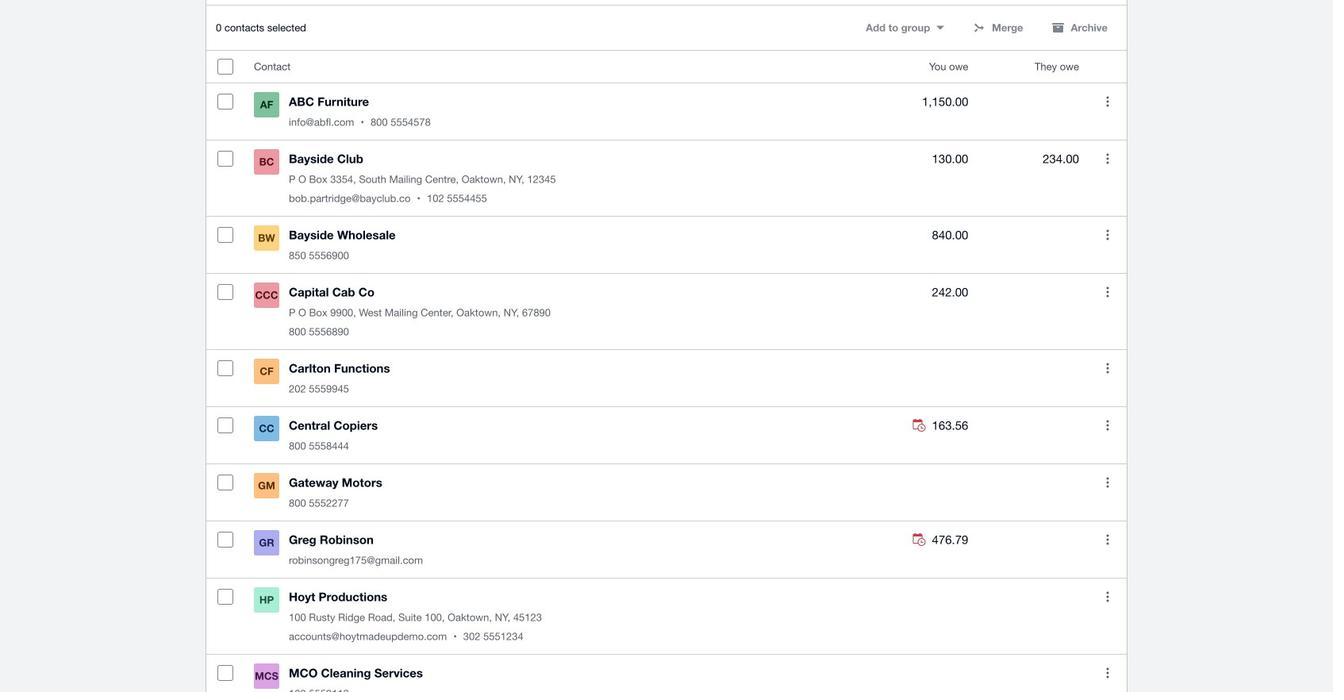 Task type: locate. For each thing, give the bounding box(es) containing it.
1 vertical spatial more row options image
[[1093, 143, 1124, 175]]

0 vertical spatial more row options image
[[1093, 86, 1124, 118]]

more row options image
[[1093, 86, 1124, 118], [1093, 143, 1124, 175]]



Task type: vqa. For each thing, say whether or not it's contained in the screenshot.
Track where your money is going Set
no



Task type: describe. For each thing, give the bounding box(es) containing it.
1 more row options image from the top
[[1093, 86, 1124, 118]]

more row options image
[[1093, 219, 1124, 251]]

2 more row options image from the top
[[1093, 143, 1124, 175]]

contact list table element
[[206, 51, 1127, 692]]



